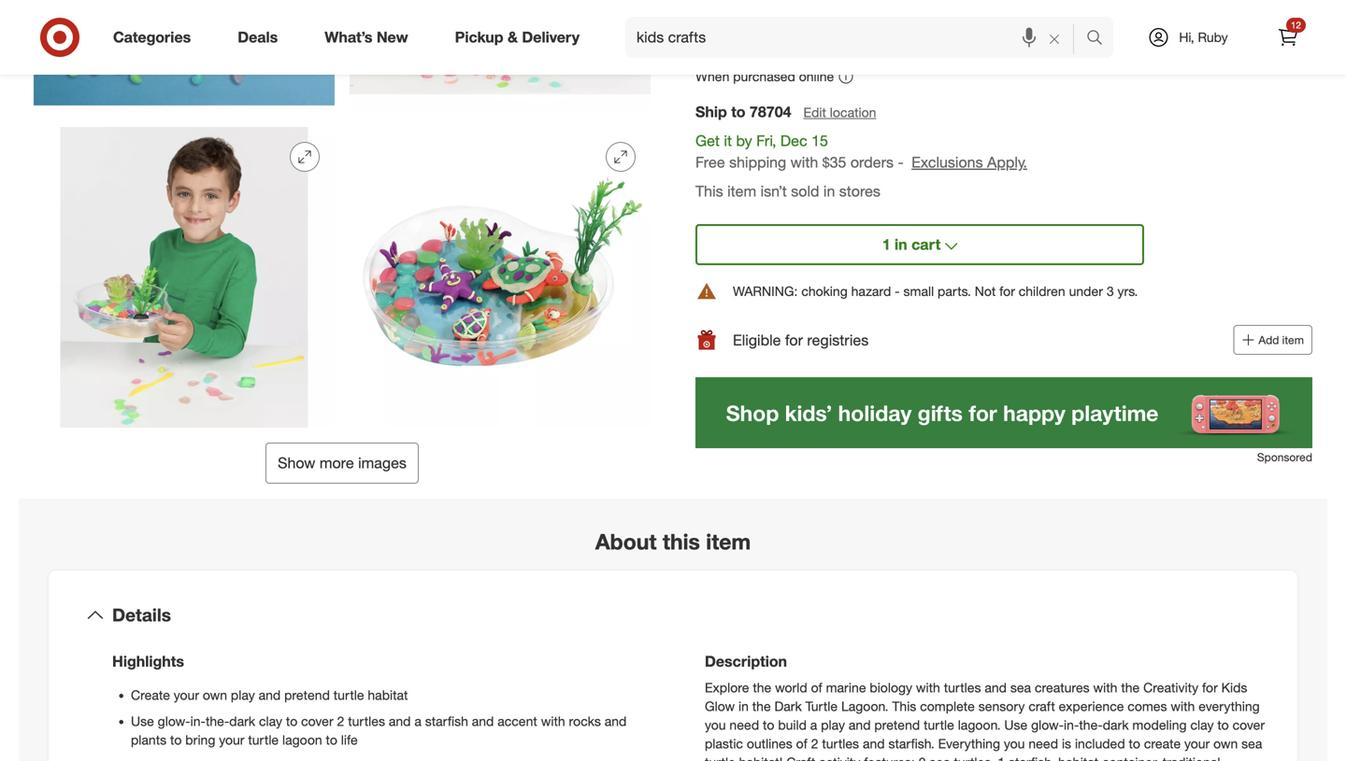 Task type: describe. For each thing, give the bounding box(es) containing it.
plants
[[131, 733, 166, 749]]

turtle up "life"
[[333, 688, 364, 704]]

use glow-in-the-dark clay to cover 2 turtles and a starfish and accent with rocks and plants to bring your turtle lagoon to life
[[131, 714, 627, 749]]

12
[[1291, 19, 1301, 31]]

exclusions
[[912, 153, 983, 171]]

advertisement region
[[695, 378, 1312, 449]]

1 horizontal spatial in
[[823, 182, 835, 200]]

yrs.
[[1118, 283, 1138, 300]]

dark inside use glow-in-the-dark clay to cover 2 turtles and a starfish and accent with rocks and plants to bring your turtle lagoon to life
[[229, 714, 255, 730]]

purchased
[[733, 68, 795, 84]]

delivery
[[522, 28, 580, 46]]

$35
[[822, 153, 846, 171]]

1 inside "description explore the world of marine biology with turtles and sea creatures with the creativity for kids glow in the dark turtle lagoon. this complete sensory craft experience comes with everything you need to build a play and pretend turtle lagoon. use glow-in-the-dark modeling clay to cover plastic outlines of 2 turtles and starfish. everything you need is included to create your own sea turtle habitat! craft activity features: 2 sea turtles, 1 starfish, habitat container, traditi"
[[998, 755, 1005, 762]]

images
[[358, 455, 406, 473]]

show
[[278, 455, 315, 473]]

cover inside "description explore the world of marine biology with turtles and sea creatures with the creativity for kids glow in the dark turtle lagoon. this complete sensory craft experience comes with everything you need to build a play and pretend turtle lagoon. use glow-in-the-dark modeling clay to cover plastic outlines of 2 turtles and starfish. everything you need is included to create your own sea turtle habitat! craft activity features: 2 sea turtles, 1 starfish, habitat container, traditi"
[[1233, 718, 1265, 734]]

world
[[775, 680, 807, 697]]

pickup & delivery
[[455, 28, 580, 46]]

0 horizontal spatial this
[[695, 182, 723, 200]]

2 vertical spatial item
[[706, 529, 751, 555]]

own inside "description explore the world of marine biology with turtles and sea creatures with the creativity for kids glow in the dark turtle lagoon. this complete sensory craft experience comes with everything you need to build a play and pretend turtle lagoon. use glow-in-the-dark modeling clay to cover plastic outlines of 2 turtles and starfish. everything you need is included to create your own sea turtle habitat! craft activity features: 2 sea turtles, 1 starfish, habitat container, traditi"
[[1213, 736, 1238, 753]]

1 horizontal spatial sea
[[1010, 680, 1031, 697]]

turtle
[[805, 699, 838, 715]]

under
[[1069, 283, 1103, 300]]

new
[[377, 28, 408, 46]]

deals
[[238, 28, 278, 46]]

0 horizontal spatial habitat
[[368, 688, 408, 704]]

modeling
[[1132, 718, 1187, 734]]

1 horizontal spatial you
[[1004, 736, 1025, 753]]

15
[[812, 132, 828, 150]]

1 vertical spatial for
[[785, 331, 803, 349]]

rocks
[[569, 714, 601, 730]]

complete
[[920, 699, 975, 715]]

location
[[830, 104, 876, 121]]

add
[[1258, 333, 1279, 347]]

marine
[[826, 680, 866, 697]]

creativity for kids glow in the dark turtle lagoon activity kit, 6 of 14 image
[[350, 127, 651, 428]]

1 vertical spatial -
[[895, 283, 900, 300]]

with down creativity
[[1171, 699, 1195, 715]]

explore
[[705, 680, 749, 697]]

creativity
[[1143, 680, 1198, 697]]

included
[[1075, 736, 1125, 753]]

the- inside "description explore the world of marine biology with turtles and sea creatures with the creativity for kids glow in the dark turtle lagoon. this complete sensory craft experience comes with everything you need to build a play and pretend turtle lagoon. use glow-in-the-dark modeling clay to cover plastic outlines of 2 turtles and starfish. everything you need is included to create your own sea turtle habitat! craft activity features: 2 sea turtles, 1 starfish, habitat container, traditi"
[[1079, 718, 1103, 734]]

what's new
[[325, 28, 408, 46]]

craft
[[786, 755, 815, 762]]

the left "dark"
[[752, 699, 771, 715]]

craft
[[1029, 699, 1055, 715]]

item for this
[[727, 182, 756, 200]]

free
[[695, 153, 725, 171]]

0 horizontal spatial sea
[[929, 755, 950, 762]]

kids
[[1221, 680, 1247, 697]]

1 in cart for creativity for kids glow in the dark turtle lagoon activity kit element
[[882, 236, 941, 254]]

turtles,
[[954, 755, 994, 762]]

this inside "description explore the world of marine biology with turtles and sea creatures with the creativity for kids glow in the dark turtle lagoon. this complete sensory craft experience comes with everything you need to build a play and pretend turtle lagoon. use glow-in-the-dark modeling clay to cover plastic outlines of 2 turtles and starfish. everything you need is included to create your own sea turtle habitat! craft activity features: 2 sea turtles, 1 starfish, habitat container, traditi"
[[892, 699, 916, 715]]

description
[[705, 653, 787, 671]]

glow
[[705, 699, 735, 715]]

sensory
[[978, 699, 1025, 715]]

this item isn't sold in stores
[[695, 182, 880, 200]]

3
[[1107, 283, 1114, 300]]

features:
[[864, 755, 915, 762]]

with up complete
[[916, 680, 940, 697]]

pickup
[[455, 28, 503, 46]]

warning: choking hazard - small parts. not for children under 3 yrs.
[[733, 283, 1138, 300]]

0 horizontal spatial of
[[796, 736, 807, 753]]

use inside "description explore the world of marine biology with turtles and sea creatures with the creativity for kids glow in the dark turtle lagoon. this complete sensory craft experience comes with everything you need to build a play and pretend turtle lagoon. use glow-in-the-dark modeling clay to cover plastic outlines of 2 turtles and starfish. everything you need is included to create your own sea turtle habitat! craft activity features: 2 sea turtles, 1 starfish, habitat container, traditi"
[[1004, 718, 1028, 734]]

creativity for kids glow in the dark turtle lagoon activity kit, 5 of 14 image
[[34, 127, 335, 428]]

glow- inside "description explore the world of marine biology with turtles and sea creatures with the creativity for kids glow in the dark turtle lagoon. this complete sensory craft experience comes with everything you need to build a play and pretend turtle lagoon. use glow-in-the-dark modeling clay to cover plastic outlines of 2 turtles and starfish. everything you need is included to create your own sea turtle habitat! craft activity features: 2 sea turtles, 1 starfish, habitat container, traditi"
[[1031, 718, 1064, 734]]

1 horizontal spatial 2
[[811, 736, 818, 753]]

lagoon.
[[958, 718, 1001, 734]]

$17.99
[[695, 36, 760, 62]]

dark
[[774, 699, 802, 715]]

0 vertical spatial turtles
[[944, 680, 981, 697]]

to down everything at the right of page
[[1217, 718, 1229, 734]]

not
[[975, 283, 996, 300]]

2 vertical spatial 2
[[919, 755, 926, 762]]

isn't
[[761, 182, 787, 200]]

eligible
[[733, 331, 781, 349]]

in- inside use glow-in-the-dark clay to cover 2 turtles and a starfish and accent with rocks and plants to bring your turtle lagoon to life
[[190, 714, 206, 730]]

experience
[[1059, 699, 1124, 715]]

cart
[[911, 236, 941, 254]]

starfish,
[[1009, 755, 1055, 762]]

shipping
[[729, 153, 786, 171]]

exclusions apply. link
[[912, 153, 1027, 171]]

this
[[663, 529, 700, 555]]

12 link
[[1268, 17, 1309, 58]]

ship to 78704
[[695, 103, 791, 121]]

with up experience
[[1093, 680, 1117, 697]]

starfish
[[425, 714, 468, 730]]

everything
[[1199, 699, 1260, 715]]

ship
[[695, 103, 727, 121]]

- inside 'get it by fri, dec 15 free shipping with $35 orders - exclusions apply.'
[[898, 153, 904, 171]]

starfish.
[[888, 736, 935, 753]]

What can we help you find? suggestions appear below search field
[[625, 17, 1091, 58]]

turtle down "plastic"
[[705, 755, 735, 762]]

clay inside use glow-in-the-dark clay to cover 2 turtles and a starfish and accent with rocks and plants to bring your turtle lagoon to life
[[259, 714, 282, 730]]

cover inside use glow-in-the-dark clay to cover 2 turtles and a starfish and accent with rocks and plants to bring your turtle lagoon to life
[[301, 714, 333, 730]]

with inside use glow-in-the-dark clay to cover 2 turtles and a starfish and accent with rocks and plants to bring your turtle lagoon to life
[[541, 714, 565, 730]]

32
[[783, 13, 798, 29]]

a inside "description explore the world of marine biology with turtles and sea creatures with the creativity for kids glow in the dark turtle lagoon. this complete sensory craft experience comes with everything you need to build a play and pretend turtle lagoon. use glow-in-the-dark modeling clay to cover plastic outlines of 2 turtles and starfish. everything you need is included to create your own sea turtle habitat! craft activity features: 2 sea turtles, 1 starfish, habitat container, traditi"
[[810, 718, 817, 734]]

comes
[[1128, 699, 1167, 715]]

what's
[[325, 28, 372, 46]]

pickup & delivery link
[[439, 17, 603, 58]]



Task type: vqa. For each thing, say whether or not it's contained in the screenshot.
with within GET IT BY FRI, DEC 15 FREE SHIPPING WITH $35 ORDERS - EXCLUSIONS APPLY.
yes



Task type: locate. For each thing, give the bounding box(es) containing it.
when
[[695, 68, 729, 84]]

0 horizontal spatial a
[[414, 714, 421, 730]]

item right add
[[1282, 333, 1304, 347]]

and
[[985, 680, 1007, 697], [259, 688, 281, 704], [389, 714, 411, 730], [472, 714, 494, 730], [605, 714, 627, 730], [849, 718, 871, 734], [863, 736, 885, 753]]

the left world
[[753, 680, 771, 697]]

dark
[[229, 714, 255, 730], [1103, 718, 1129, 734]]

the-
[[206, 714, 229, 730], [1079, 718, 1103, 734]]

0 horizontal spatial dark
[[229, 714, 255, 730]]

build
[[778, 718, 807, 734]]

0 horizontal spatial you
[[705, 718, 726, 734]]

this down free
[[695, 182, 723, 200]]

get it by fri, dec 15 free shipping with $35 orders - exclusions apply.
[[695, 132, 1027, 171]]

1 vertical spatial 1
[[998, 755, 1005, 762]]

1 horizontal spatial pretend
[[874, 718, 920, 734]]

the- down experience
[[1079, 718, 1103, 734]]

edit location button
[[802, 102, 877, 123]]

accent
[[498, 714, 537, 730]]

with left the rocks
[[541, 714, 565, 730]]

of up craft
[[796, 736, 807, 753]]

0 horizontal spatial 1
[[882, 236, 890, 254]]

of up turtle
[[811, 680, 822, 697]]

biology
[[870, 680, 912, 697]]

play right create
[[231, 688, 255, 704]]

turtle left lagoon at the left of page
[[248, 733, 279, 749]]

it
[[724, 132, 732, 150]]

0 vertical spatial of
[[811, 680, 822, 697]]

for right eligible
[[785, 331, 803, 349]]

when purchased online
[[695, 68, 834, 84]]

about this item
[[595, 529, 751, 555]]

0 horizontal spatial cover
[[301, 714, 333, 730]]

highlights
[[112, 653, 184, 671]]

turtle inside use glow-in-the-dark clay to cover 2 turtles and a starfish and accent with rocks and plants to bring your turtle lagoon to life
[[248, 733, 279, 749]]

glow- inside use glow-in-the-dark clay to cover 2 turtles and a starfish and accent with rocks and plants to bring your turtle lagoon to life
[[158, 714, 190, 730]]

1 vertical spatial this
[[892, 699, 916, 715]]

with inside 'get it by fri, dec 15 free shipping with $35 orders - exclusions apply.'
[[790, 153, 818, 171]]

need up "plastic"
[[730, 718, 759, 734]]

1 vertical spatial you
[[1004, 736, 1025, 753]]

2 horizontal spatial in
[[895, 236, 907, 254]]

2 horizontal spatial your
[[1184, 736, 1210, 753]]

1 right "turtles,"
[[998, 755, 1005, 762]]

children
[[1019, 283, 1065, 300]]

0 vertical spatial this
[[695, 182, 723, 200]]

parts.
[[938, 283, 971, 300]]

dark up included
[[1103, 718, 1129, 734]]

description explore the world of marine biology with turtles and sea creatures with the creativity for kids glow in the dark turtle lagoon. this complete sensory craft experience comes with everything you need to build a play and pretend turtle lagoon. use glow-in-the-dark modeling clay to cover plastic outlines of 2 turtles and starfish. everything you need is included to create your own sea turtle habitat! craft activity features: 2 sea turtles, 1 starfish, habitat container, traditi
[[705, 653, 1265, 762]]

the- inside use glow-in-the-dark clay to cover 2 turtles and a starfish and accent with rocks and plants to bring your turtle lagoon to life
[[206, 714, 229, 730]]

to up "outlines"
[[763, 718, 774, 734]]

turtle down complete
[[924, 718, 954, 734]]

1 horizontal spatial your
[[219, 733, 244, 749]]

warning:
[[733, 283, 798, 300]]

1 vertical spatial sea
[[1241, 736, 1262, 753]]

2 horizontal spatial turtles
[[944, 680, 981, 697]]

0 vertical spatial need
[[730, 718, 759, 734]]

this down biology
[[892, 699, 916, 715]]

32 link
[[695, 12, 817, 34]]

sea down everything at the right of page
[[1241, 736, 1262, 753]]

hi,
[[1179, 29, 1194, 45]]

hazard
[[851, 283, 891, 300]]

0 horizontal spatial turtles
[[348, 714, 385, 730]]

creativity for kids glow in the dark turtle lagoon activity kit, 3 of 14 image
[[34, 0, 335, 112]]

image gallery element
[[34, 0, 651, 484]]

2 down starfish.
[[919, 755, 926, 762]]

1 horizontal spatial turtles
[[822, 736, 859, 753]]

1 horizontal spatial habitat
[[1058, 755, 1099, 762]]

sponsored
[[1257, 451, 1312, 465]]

0 vertical spatial for
[[999, 283, 1015, 300]]

more
[[320, 455, 354, 473]]

1 vertical spatial habitat
[[1058, 755, 1099, 762]]

1 vertical spatial of
[[796, 736, 807, 753]]

creativity for kids glow in the dark turtle lagoon activity kit, 4 of 14 image
[[350, 0, 651, 112]]

to up lagoon at the left of page
[[286, 714, 297, 730]]

1 left cart
[[882, 236, 890, 254]]

lagoon.
[[841, 699, 888, 715]]

hi, ruby
[[1179, 29, 1228, 45]]

1 horizontal spatial the-
[[1079, 718, 1103, 734]]

in- up is at the right bottom of page
[[1064, 718, 1079, 734]]

to right ship
[[731, 103, 746, 121]]

sea
[[1010, 680, 1031, 697], [1241, 736, 1262, 753], [929, 755, 950, 762]]

1 vertical spatial turtles
[[348, 714, 385, 730]]

0 vertical spatial -
[[898, 153, 904, 171]]

turtles up "activity"
[[822, 736, 859, 753]]

0 horizontal spatial 2
[[337, 714, 344, 730]]

0 horizontal spatial in
[[738, 699, 749, 715]]

0 vertical spatial sea
[[1010, 680, 1031, 697]]

0 vertical spatial in
[[823, 182, 835, 200]]

for inside "description explore the world of marine biology with turtles and sea creatures with the creativity for kids glow in the dark turtle lagoon. this complete sensory craft experience comes with everything you need to build a play and pretend turtle lagoon. use glow-in-the-dark modeling clay to cover plastic outlines of 2 turtles and starfish. everything you need is included to create your own sea turtle habitat! craft activity features: 2 sea turtles, 1 starfish, habitat container, traditi"
[[1202, 680, 1218, 697]]

your inside use glow-in-the-dark clay to cover 2 turtles and a starfish and accent with rocks and plants to bring your turtle lagoon to life
[[219, 733, 244, 749]]

categories
[[113, 28, 191, 46]]

- right orders on the right of page
[[898, 153, 904, 171]]

turtles up complete
[[944, 680, 981, 697]]

cover up lagoon at the left of page
[[301, 714, 333, 730]]

clay inside "description explore the world of marine biology with turtles and sea creatures with the creativity for kids glow in the dark turtle lagoon. this complete sensory craft experience comes with everything you need to build a play and pretend turtle lagoon. use glow-in-the-dark modeling clay to cover plastic outlines of 2 turtles and starfish. everything you need is included to create your own sea turtle habitat! craft activity features: 2 sea turtles, 1 starfish, habitat container, traditi"
[[1190, 718, 1214, 734]]

clay down create your own play and pretend turtle habitat
[[259, 714, 282, 730]]

1 vertical spatial need
[[1029, 736, 1058, 753]]

by
[[736, 132, 752, 150]]

own down everything at the right of page
[[1213, 736, 1238, 753]]

- left small
[[895, 283, 900, 300]]

2 horizontal spatial 2
[[919, 755, 926, 762]]

1 in cart
[[882, 236, 941, 254]]

your
[[174, 688, 199, 704], [219, 733, 244, 749], [1184, 736, 1210, 753]]

what's new link
[[309, 17, 432, 58]]

create your own play and pretend turtle habitat
[[131, 688, 408, 704]]

add item button
[[1233, 325, 1312, 355]]

1 vertical spatial play
[[821, 718, 845, 734]]

to
[[731, 103, 746, 121], [286, 714, 297, 730], [763, 718, 774, 734], [1217, 718, 1229, 734], [170, 733, 182, 749], [326, 733, 337, 749], [1129, 736, 1140, 753]]

small
[[903, 283, 934, 300]]

a inside use glow-in-the-dark clay to cover 2 turtles and a starfish and accent with rocks and plants to bring your turtle lagoon to life
[[414, 714, 421, 730]]

glow-
[[158, 714, 190, 730], [1031, 718, 1064, 734]]

use up plants
[[131, 714, 154, 730]]

0 horizontal spatial the-
[[206, 714, 229, 730]]

1
[[882, 236, 890, 254], [998, 755, 1005, 762]]

in- inside "description explore the world of marine biology with turtles and sea creatures with the creativity for kids glow in the dark turtle lagoon. this complete sensory craft experience comes with everything you need to build a play and pretend turtle lagoon. use glow-in-the-dark modeling clay to cover plastic outlines of 2 turtles and starfish. everything you need is included to create your own sea turtle habitat! craft activity features: 2 sea turtles, 1 starfish, habitat container, traditi"
[[1064, 718, 1079, 734]]

habitat up use glow-in-the-dark clay to cover 2 turtles and a starfish and accent with rocks and plants to bring your turtle lagoon to life
[[368, 688, 408, 704]]

outlines
[[747, 736, 792, 753]]

a
[[414, 714, 421, 730], [810, 718, 817, 734]]

0 vertical spatial item
[[727, 182, 756, 200]]

add item
[[1258, 333, 1304, 347]]

0 horizontal spatial pretend
[[284, 688, 330, 704]]

for right not
[[999, 283, 1015, 300]]

0 vertical spatial 1
[[882, 236, 890, 254]]

item right the this
[[706, 529, 751, 555]]

dec
[[780, 132, 807, 150]]

in
[[823, 182, 835, 200], [895, 236, 907, 254], [738, 699, 749, 715]]

1 horizontal spatial of
[[811, 680, 822, 697]]

in left cart
[[895, 236, 907, 254]]

habitat!
[[739, 755, 783, 762]]

0 horizontal spatial glow-
[[158, 714, 190, 730]]

everything
[[938, 736, 1000, 753]]

cover down everything at the right of page
[[1233, 718, 1265, 734]]

pretend inside "description explore the world of marine biology with turtles and sea creatures with the creativity for kids glow in the dark turtle lagoon. this complete sensory craft experience comes with everything you need to build a play and pretend turtle lagoon. use glow-in-the-dark modeling clay to cover plastic outlines of 2 turtles and starfish. everything you need is included to create your own sea turtle habitat! craft activity features: 2 sea turtles, 1 starfish, habitat container, traditi"
[[874, 718, 920, 734]]

sea down starfish.
[[929, 755, 950, 762]]

item for add
[[1282, 333, 1304, 347]]

need up starfish,
[[1029, 736, 1058, 753]]

2 vertical spatial in
[[738, 699, 749, 715]]

own
[[203, 688, 227, 704], [1213, 736, 1238, 753]]

1 vertical spatial 2
[[811, 736, 818, 753]]

in right sold
[[823, 182, 835, 200]]

you up starfish,
[[1004, 736, 1025, 753]]

with down dec
[[790, 153, 818, 171]]

0 horizontal spatial your
[[174, 688, 199, 704]]

1 horizontal spatial 1
[[998, 755, 1005, 762]]

to up container,
[[1129, 736, 1140, 753]]

you
[[705, 718, 726, 734], [1004, 736, 1025, 753]]

0 vertical spatial habitat
[[368, 688, 408, 704]]

2 vertical spatial turtles
[[822, 736, 859, 753]]

details button
[[64, 586, 1282, 646]]

sold
[[791, 182, 819, 200]]

pretend up starfish.
[[874, 718, 920, 734]]

1 vertical spatial in
[[895, 236, 907, 254]]

item inside button
[[1282, 333, 1304, 347]]

in inside "description explore the world of marine biology with turtles and sea creatures with the creativity for kids glow in the dark turtle lagoon. this complete sensory craft experience comes with everything you need to build a play and pretend turtle lagoon. use glow-in-the-dark modeling clay to cover plastic outlines of 2 turtles and starfish. everything you need is included to create your own sea turtle habitat! craft activity features: 2 sea turtles, 1 starfish, habitat container, traditi"
[[738, 699, 749, 715]]

a left starfish
[[414, 714, 421, 730]]

eligible for registries
[[733, 331, 869, 349]]

orders
[[850, 153, 894, 171]]

1 horizontal spatial glow-
[[1031, 718, 1064, 734]]

choking
[[801, 283, 848, 300]]

habitat inside "description explore the world of marine biology with turtles and sea creatures with the creativity for kids glow in the dark turtle lagoon. this complete sensory craft experience comes with everything you need to build a play and pretend turtle lagoon. use glow-in-the-dark modeling clay to cover plastic outlines of 2 turtles and starfish. everything you need is included to create your own sea turtle habitat! craft activity features: 2 sea turtles, 1 starfish, habitat container, traditi"
[[1058, 755, 1099, 762]]

own up bring
[[203, 688, 227, 704]]

show more images button
[[266, 443, 419, 484]]

item
[[727, 182, 756, 200], [1282, 333, 1304, 347], [706, 529, 751, 555]]

0 vertical spatial own
[[203, 688, 227, 704]]

1 horizontal spatial play
[[821, 718, 845, 734]]

play inside "description explore the world of marine biology with turtles and sea creatures with the creativity for kids glow in the dark turtle lagoon. this complete sensory craft experience comes with everything you need to build a play and pretend turtle lagoon. use glow-in-the-dark modeling clay to cover plastic outlines of 2 turtles and starfish. everything you need is included to create your own sea turtle habitat! craft activity features: 2 sea turtles, 1 starfish, habitat container, traditi"
[[821, 718, 845, 734]]

play down turtle
[[821, 718, 845, 734]]

in- up bring
[[190, 714, 206, 730]]

search
[[1078, 30, 1123, 48]]

glow- down craft
[[1031, 718, 1064, 734]]

1 horizontal spatial own
[[1213, 736, 1238, 753]]

0 horizontal spatial play
[[231, 688, 255, 704]]

registries
[[807, 331, 869, 349]]

0 horizontal spatial need
[[730, 718, 759, 734]]

1 vertical spatial pretend
[[874, 718, 920, 734]]

fri,
[[756, 132, 776, 150]]

dark inside "description explore the world of marine biology with turtles and sea creatures with the creativity for kids glow in the dark turtle lagoon. this complete sensory craft experience comes with everything you need to build a play and pretend turtle lagoon. use glow-in-the-dark modeling clay to cover plastic outlines of 2 turtles and starfish. everything you need is included to create your own sea turtle habitat! craft activity features: 2 sea turtles, 1 starfish, habitat container, traditi"
[[1103, 718, 1129, 734]]

a down turtle
[[810, 718, 817, 734]]

2
[[337, 714, 344, 730], [811, 736, 818, 753], [919, 755, 926, 762]]

to left "life"
[[326, 733, 337, 749]]

the- up bring
[[206, 714, 229, 730]]

2 vertical spatial sea
[[929, 755, 950, 762]]

get
[[695, 132, 720, 150]]

stores
[[839, 182, 880, 200]]

item left isn't
[[727, 182, 756, 200]]

0 horizontal spatial use
[[131, 714, 154, 730]]

details
[[112, 605, 171, 626]]

0 horizontal spatial in-
[[190, 714, 206, 730]]

0 vertical spatial 2
[[337, 714, 344, 730]]

bring
[[185, 733, 215, 749]]

2 vertical spatial for
[[1202, 680, 1218, 697]]

lagoon
[[282, 733, 322, 749]]

pretend up lagoon at the left of page
[[284, 688, 330, 704]]

to left bring
[[170, 733, 182, 749]]

use inside use glow-in-the-dark clay to cover 2 turtles and a starfish and accent with rocks and plants to bring your turtle lagoon to life
[[131, 714, 154, 730]]

use down sensory
[[1004, 718, 1028, 734]]

78704
[[750, 103, 791, 121]]

1 vertical spatial item
[[1282, 333, 1304, 347]]

2 horizontal spatial sea
[[1241, 736, 1262, 753]]

ruby
[[1198, 29, 1228, 45]]

0 horizontal spatial for
[[785, 331, 803, 349]]

1 horizontal spatial this
[[892, 699, 916, 715]]

life
[[341, 733, 358, 749]]

turtle
[[333, 688, 364, 704], [924, 718, 954, 734], [248, 733, 279, 749], [705, 755, 735, 762]]

sea up sensory
[[1010, 680, 1031, 697]]

0 vertical spatial you
[[705, 718, 726, 734]]

your inside "description explore the world of marine biology with turtles and sea creatures with the creativity for kids glow in the dark turtle lagoon. this complete sensory craft experience comes with everything you need to build a play and pretend turtle lagoon. use glow-in-the-dark modeling clay to cover plastic outlines of 2 turtles and starfish. everything you need is included to create your own sea turtle habitat! craft activity features: 2 sea turtles, 1 starfish, habitat container, traditi"
[[1184, 736, 1210, 753]]

deals link
[[222, 17, 301, 58]]

clay down everything at the right of page
[[1190, 718, 1214, 734]]

0 horizontal spatial clay
[[259, 714, 282, 730]]

1 vertical spatial own
[[1213, 736, 1238, 753]]

2 up craft
[[811, 736, 818, 753]]

container,
[[1102, 755, 1159, 762]]

in right glow
[[738, 699, 749, 715]]

2 inside use glow-in-the-dark clay to cover 2 turtles and a starfish and accent with rocks and plants to bring your turtle lagoon to life
[[337, 714, 344, 730]]

1 horizontal spatial clay
[[1190, 718, 1214, 734]]

1 horizontal spatial dark
[[1103, 718, 1129, 734]]

habitat down is at the right bottom of page
[[1058, 755, 1099, 762]]

1 horizontal spatial a
[[810, 718, 817, 734]]

of
[[811, 680, 822, 697], [796, 736, 807, 753]]

habitat
[[368, 688, 408, 704], [1058, 755, 1099, 762]]

turtles inside use glow-in-the-dark clay to cover 2 turtles and a starfish and accent with rocks and plants to bring your turtle lagoon to life
[[348, 714, 385, 730]]

the up the comes
[[1121, 680, 1140, 697]]

dark down create your own play and pretend turtle habitat
[[229, 714, 255, 730]]

1 horizontal spatial for
[[999, 283, 1015, 300]]

1 horizontal spatial cover
[[1233, 718, 1265, 734]]

1 horizontal spatial need
[[1029, 736, 1058, 753]]

show more images
[[278, 455, 406, 473]]

2 horizontal spatial for
[[1202, 680, 1218, 697]]

0 horizontal spatial own
[[203, 688, 227, 704]]

1 horizontal spatial in-
[[1064, 718, 1079, 734]]

categories link
[[97, 17, 214, 58]]

2 up "life"
[[337, 714, 344, 730]]

0 vertical spatial play
[[231, 688, 255, 704]]

1 horizontal spatial use
[[1004, 718, 1028, 734]]

glow- up plants
[[158, 714, 190, 730]]

is
[[1062, 736, 1071, 753]]

create
[[131, 688, 170, 704]]

activity
[[819, 755, 860, 762]]

for left kids
[[1202, 680, 1218, 697]]

edit
[[803, 104, 826, 121]]

search button
[[1078, 17, 1123, 62]]

0 vertical spatial pretend
[[284, 688, 330, 704]]

turtles up "life"
[[348, 714, 385, 730]]

you down glow
[[705, 718, 726, 734]]



